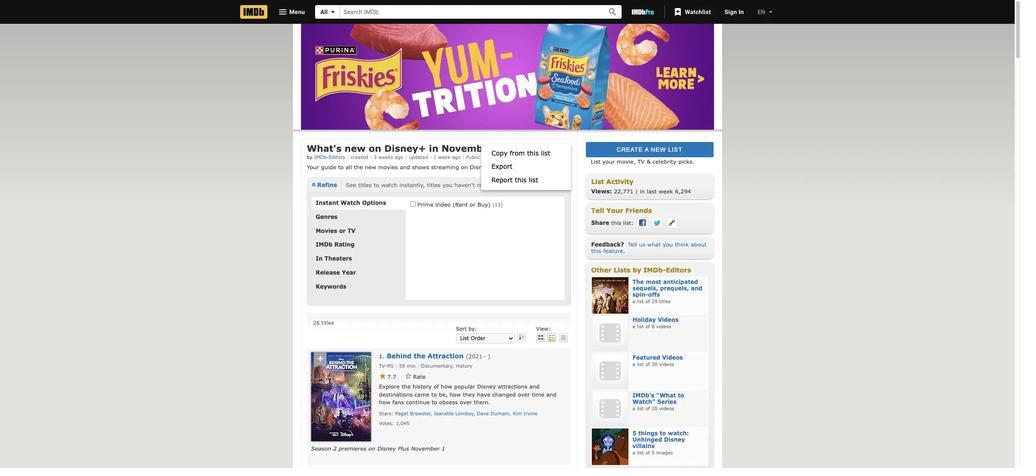 Task type: locate. For each thing, give the bounding box(es) containing it.
1 vertical spatial november
[[411, 446, 440, 453]]

0 horizontal spatial editors
[[329, 155, 345, 160]]

think
[[675, 241, 689, 248]]

pg
[[387, 364, 394, 369]]

1 horizontal spatial ago
[[452, 155, 461, 160]]

in theaters
[[316, 256, 352, 263]]

list down featured at the bottom of the page
[[637, 362, 644, 367]]

came
[[415, 392, 430, 399]]

1 vertical spatial videos
[[662, 355, 683, 362]]

november right plus
[[411, 446, 440, 453]]

5 things to watch: unhinged disney villains a list of 5 images
[[633, 431, 689, 456]]

buy)
[[478, 201, 491, 208]]

0 vertical spatial or
[[470, 201, 476, 208]]

detail view image
[[547, 334, 557, 342]]

list down export link
[[529, 176, 538, 184]]

to inside imdb's "what to watch" series a list of 20 videos
[[678, 393, 684, 399]]

spin-
[[633, 292, 648, 298]]

1 up streaming
[[434, 155, 437, 160]]

to right things on the right
[[660, 431, 666, 437]]

of inside explore the history of how popular disney attractions and destinations came to be, how they have changed over time and how fans continue to obsess over them.
[[434, 384, 439, 391]]

sign
[[725, 9, 737, 15]]

1 horizontal spatial over
[[518, 392, 530, 399]]

menu button
[[271, 5, 312, 19]]

list image image
[[592, 278, 629, 314], [592, 316, 629, 352], [592, 353, 629, 390], [592, 391, 629, 428], [592, 429, 629, 466]]

0 horizontal spatial 1
[[434, 155, 437, 160]]

time
[[532, 392, 544, 399]]

you
[[443, 182, 453, 189], [663, 241, 673, 248]]

0 horizontal spatial your
[[307, 164, 319, 171]]

1 arrow drop down image from the left
[[328, 7, 338, 17]]

1 horizontal spatial ,
[[474, 411, 475, 417]]

ago right weeks
[[395, 155, 404, 160]]

to left all
[[338, 164, 344, 171]]

copy from this list link
[[481, 147, 571, 160]]

home image
[[240, 5, 267, 19]]

unhinged
[[633, 437, 662, 444]]

0 vertical spatial tell
[[591, 207, 604, 215]]

menu image
[[278, 7, 288, 17]]

arrow drop down image right sign in
[[766, 7, 776, 17]]

0 vertical spatial november
[[442, 143, 493, 154]]

1 vertical spatial 1
[[442, 446, 445, 453]]

season
[[311, 446, 331, 453]]

3 list image image from the top
[[592, 353, 629, 390]]

prime
[[418, 201, 433, 208]]

list
[[591, 158, 601, 165], [591, 178, 604, 186]]

disney up have at the bottom left of page
[[477, 384, 496, 391]]

the inside explore the history of how popular disney attractions and destinations came to be, how they have changed over time and how fans continue to obsess over them.
[[402, 384, 411, 391]]

| left updated on the top
[[405, 155, 407, 160]]

None checkbox
[[410, 201, 416, 207]]

plus
[[398, 446, 409, 453]]

behind the attraction link
[[387, 353, 464, 360]]

videos down series at the right
[[659, 406, 675, 412]]

| up all
[[347, 155, 349, 160]]

the most anticipated sequels, prequels, and spin-offs a list of 29 titles
[[633, 279, 703, 304]]

videos inside the holiday videos a list of 8 videos
[[657, 324, 672, 330]]

0 horizontal spatial week
[[438, 155, 451, 160]]

videos inside featured videos a list of 30 videos
[[659, 362, 675, 367]]

imdb
[[316, 242, 333, 249]]

0 horizontal spatial ago
[[395, 155, 404, 160]]

3
[[374, 155, 377, 160]]

1 vertical spatial tv
[[348, 228, 356, 235]]

1 inside the what's new on disney+ in november 2023 by imdb-editors | created - 3 weeks ago | updated - 1 week ago | public your guide to all the new movies and shows streaming on disney+ in the us this month.
[[434, 155, 437, 160]]

"what
[[657, 393, 676, 399]]

you left haven't in the top of the page
[[443, 182, 453, 189]]

5 list image image from the top
[[592, 429, 629, 466]]

tell
[[591, 207, 604, 215], [628, 241, 637, 248]]

2 horizontal spatial ,
[[510, 411, 511, 417]]

in up report
[[495, 164, 500, 171]]

editors inside the what's new on disney+ in november 2023 by imdb-editors | created - 3 weeks ago | updated - 1 week ago | public your guide to all the new movies and shows streaming on disney+ in the us this month.
[[329, 155, 345, 160]]

of up the be, on the left of the page
[[434, 384, 439, 391]]

list up "celebrity" at the right top
[[668, 147, 683, 153]]

this
[[527, 150, 539, 157], [523, 164, 533, 171], [515, 176, 527, 184], [611, 220, 622, 227], [591, 248, 602, 255]]

editors up anticipated
[[666, 267, 691, 274]]

list image image left featured at the bottom of the page
[[592, 353, 629, 390]]

in
[[739, 9, 744, 15], [316, 256, 323, 263]]

tell for your
[[591, 207, 604, 215]]

list image image for holiday videos
[[592, 316, 629, 352]]

keywords
[[316, 284, 347, 291]]

videos inside imdb's "what to watch" series a list of 20 videos
[[659, 406, 675, 412]]

1 horizontal spatial your
[[607, 207, 623, 215]]

,
[[431, 411, 432, 417], [474, 411, 475, 417], [510, 411, 511, 417]]

of inside the most anticipated sequels, prequels, and spin-offs a list of 29 titles
[[646, 299, 650, 304]]

tv up rating
[[348, 228, 356, 235]]

arrow drop down image for all
[[328, 7, 338, 17]]

videos inside the holiday videos a list of 8 videos
[[658, 317, 679, 324]]

share
[[591, 220, 609, 227]]

tell up share
[[591, 207, 604, 215]]

in up streaming
[[429, 143, 439, 154]]

on right premieres
[[369, 446, 375, 453]]

1 horizontal spatial tell
[[628, 241, 637, 248]]

villains
[[633, 443, 655, 450]]

the up the destinations
[[402, 384, 411, 391]]

arrow drop down image
[[328, 7, 338, 17], [766, 7, 776, 17]]

a
[[645, 147, 649, 153], [633, 299, 636, 304], [633, 324, 636, 330], [633, 362, 636, 367], [633, 406, 636, 412], [633, 450, 636, 456]]

imdb's "what to watch" series link
[[633, 393, 684, 406]]

the right all
[[354, 164, 363, 171]]

imdb- down what's
[[314, 155, 329, 160]]

new up "celebrity" at the right top
[[651, 147, 666, 153]]

by inside the what's new on disney+ in november 2023 by imdb-editors | created - 3 weeks ago | updated - 1 week ago | public your guide to all the new movies and shows streaming on disney+ in the us this month.
[[307, 155, 313, 160]]

explore
[[379, 384, 400, 391]]

paget brewster link
[[395, 411, 431, 417]]

irvine
[[524, 411, 538, 417]]

0 vertical spatial 5
[[633, 431, 637, 437]]

of left 8
[[646, 324, 650, 330]]

disney left plus
[[377, 446, 396, 453]]

0 vertical spatial your
[[307, 164, 319, 171]]

videos for featured videos
[[662, 355, 683, 362]]

share this list:
[[591, 220, 634, 227]]

1 horizontal spatial week
[[659, 188, 673, 195]]

0 horizontal spatial tv
[[348, 228, 356, 235]]

5 left images
[[652, 450, 655, 456]]

of down featured at the bottom of the page
[[646, 362, 650, 367]]

0 horizontal spatial or
[[339, 228, 346, 235]]

list inside imdb's "what to watch" series a list of 20 videos
[[637, 406, 644, 412]]

1 vertical spatial 5
[[652, 450, 655, 456]]

1 horizontal spatial in
[[739, 9, 744, 15]]

0 vertical spatial in
[[739, 9, 744, 15]]

tell inside tell us what you think about this feature.
[[628, 241, 637, 248]]

and left shows
[[400, 164, 410, 171]]

0 horizontal spatial imdb-
[[314, 155, 329, 160]]

or
[[470, 201, 476, 208], [339, 228, 346, 235]]

the up min
[[414, 353, 426, 360]]

list left your
[[591, 158, 601, 165]]

1 horizontal spatial arrow drop down image
[[766, 7, 776, 17]]

over down attractions on the bottom of the page
[[518, 392, 530, 399]]

new
[[345, 143, 366, 154], [651, 147, 666, 153], [365, 164, 376, 171]]

list for your
[[591, 158, 601, 165]]

0 vertical spatial on
[[369, 143, 381, 154]]

how up the be, on the left of the page
[[441, 384, 452, 391]]

your
[[603, 158, 615, 165]]

to inside the what's new on disney+ in november 2023 by imdb-editors | created - 3 weeks ago | updated - 1 week ago | public your guide to all the new movies and shows streaming on disney+ in the us this month.
[[338, 164, 344, 171]]

jeanette lomboy link
[[434, 411, 474, 417]]

a up &
[[645, 147, 649, 153]]

videos down featured videos link
[[659, 362, 675, 367]]

videos down the holiday videos 'link' at the right of the page
[[657, 324, 672, 330]]

- left 3
[[370, 155, 372, 160]]

2 vertical spatial on
[[369, 446, 375, 453]]

in
[[429, 143, 439, 154], [495, 164, 500, 171], [640, 188, 645, 195]]

of inside imdb's "what to watch" series a list of 20 videos
[[646, 406, 650, 412]]

of left the 20
[[646, 406, 650, 412]]

this up export link
[[527, 150, 539, 157]]

list down spin-
[[637, 299, 644, 304]]

- right updated on the top
[[430, 155, 432, 160]]

in inside list activity views: 22,771 | in last week 6,294
[[640, 188, 645, 195]]

1 horizontal spatial -
[[430, 155, 432, 160]]

compact view image
[[559, 334, 568, 342]]

2
[[333, 446, 337, 453]]

copy
[[492, 150, 508, 157]]

imdb- inside the what's new on disney+ in november 2023 by imdb-editors | created - 3 weeks ago | updated - 1 week ago | public your guide to all the new movies and shows streaming on disney+ in the us this month.
[[314, 155, 329, 160]]

disney+ up updated on the top
[[384, 143, 426, 154]]

0 horizontal spatial 5
[[633, 431, 637, 437]]

ago up streaming
[[452, 155, 461, 160]]

us
[[513, 164, 521, 171]]

0 horizontal spatial in
[[429, 143, 439, 154]]

0 horizontal spatial you
[[443, 182, 453, 189]]

1 vertical spatial tell
[[628, 241, 637, 248]]

(rent
[[453, 201, 468, 208]]

1 horizontal spatial disney
[[477, 384, 496, 391]]

a down spin-
[[633, 299, 636, 304]]

kim irvine link
[[513, 411, 538, 417]]

0 vertical spatial disney+
[[384, 143, 426, 154]]

6,294
[[675, 188, 691, 195]]

1 horizontal spatial tv
[[638, 158, 645, 165]]

editors up guide
[[329, 155, 345, 160]]

list down holiday
[[637, 324, 644, 330]]

how
[[441, 384, 452, 391], [450, 392, 461, 399], [379, 399, 391, 406]]

list image image for 5 things to watch: unhinged disney villains
[[592, 429, 629, 466]]

to left watch
[[374, 182, 379, 189]]

and inside the most anticipated sequels, prequels, and spin-offs a list of 29 titles
[[691, 285, 703, 292]]

titles right 29
[[659, 299, 671, 304]]

see
[[346, 182, 356, 189]]

2 arrow drop down image from the left
[[766, 7, 776, 17]]

of inside the holiday videos a list of 8 videos
[[646, 324, 650, 330]]

list image image left villains
[[592, 429, 629, 466]]

a inside 5 things to watch: unhinged disney villains a list of 5 images
[[633, 450, 636, 456]]

5 things to watch: unhinged disney villains link
[[633, 431, 689, 450]]

month.
[[535, 164, 555, 171]]

explore the history of how popular disney attractions and destinations came to be, how they have changed over time and how fans continue to obsess over them.
[[379, 384, 557, 406]]

featured videos a list of 30 videos
[[633, 355, 683, 367]]

1 ago from the left
[[395, 155, 404, 160]]

0 vertical spatial week
[[438, 155, 451, 160]]

history
[[456, 364, 473, 369]]

arrow drop down image inside all button
[[328, 7, 338, 17]]

1 down jeanette
[[442, 446, 445, 453]]

in down 'imdb' at the left bottom
[[316, 256, 323, 263]]

list image image for the most anticipated sequels, prequels, and spin-offs
[[592, 278, 629, 314]]

0 vertical spatial videos
[[658, 317, 679, 324]]

list image image down other
[[592, 278, 629, 314]]

tell left us
[[628, 241, 637, 248]]

0 horizontal spatial tell
[[591, 207, 604, 215]]

tell your friends
[[591, 207, 652, 215]]

2 horizontal spatial disney
[[664, 437, 685, 444]]

holiday videos link
[[633, 317, 679, 324]]

disney inside 5 things to watch: unhinged disney villains a list of 5 images
[[664, 437, 685, 444]]

a inside the holiday videos a list of 8 videos
[[633, 324, 636, 330]]

about
[[691, 241, 707, 248]]

2 vertical spatial disney
[[377, 446, 396, 453]]

0 vertical spatial disney
[[477, 384, 496, 391]]

and right time
[[546, 392, 557, 399]]

and inside the what's new on disney+ in november 2023 by imdb-editors | created - 3 weeks ago | updated - 1 week ago | public your guide to all the new movies and shows streaming on disney+ in the us this month.
[[400, 164, 410, 171]]

list inside list activity views: 22,771 | in last week 6,294
[[591, 178, 604, 186]]

and up time
[[530, 384, 540, 391]]

over down they
[[460, 399, 472, 406]]

november up "public"
[[442, 143, 493, 154]]

sort by:
[[456, 326, 477, 333]]

stars:
[[379, 411, 394, 417]]

list image image left holiday
[[592, 316, 629, 352]]

| right 22,771
[[636, 188, 638, 195]]

changed
[[493, 392, 516, 399]]

a down featured at the bottom of the page
[[633, 362, 636, 367]]

2 list image image from the top
[[592, 316, 629, 352]]

behind the attraction image
[[311, 353, 371, 442]]

|
[[347, 155, 349, 160], [405, 155, 407, 160], [462, 155, 465, 160], [636, 188, 638, 195], [395, 364, 398, 369], [417, 364, 420, 369]]

videos inside featured videos a list of 30 videos
[[662, 355, 683, 362]]

the left us
[[502, 164, 511, 171]]

1 vertical spatial disney
[[664, 437, 685, 444]]

view:
[[536, 326, 551, 333]]

week up streaming
[[438, 155, 451, 160]]

0 vertical spatial imdb-
[[314, 155, 329, 160]]

what's
[[307, 143, 342, 154]]

how up obsess
[[450, 392, 461, 399]]

0 vertical spatial over
[[518, 392, 530, 399]]

0 horizontal spatial over
[[460, 399, 472, 406]]

0 horizontal spatial november
[[411, 446, 440, 453]]

tv left &
[[638, 158, 645, 165]]

list:
[[623, 220, 634, 227]]

you right what
[[663, 241, 673, 248]]

imdb- up most
[[644, 267, 666, 274]]

2 horizontal spatial in
[[640, 188, 645, 195]]

to inside 5 things to watch: unhinged disney villains a list of 5 images
[[660, 431, 666, 437]]

in right sign
[[739, 9, 744, 15]]

0 vertical spatial you
[[443, 182, 453, 189]]

1,045
[[396, 421, 410, 427]]

your left guide
[[307, 164, 319, 171]]

0 vertical spatial by
[[307, 155, 313, 160]]

what
[[648, 241, 661, 248]]

your up share this list:
[[607, 207, 623, 215]]

0 vertical spatial list
[[591, 158, 601, 165]]

1
[[434, 155, 437, 160], [442, 446, 445, 453]]

tell for us
[[628, 241, 637, 248]]

2023
[[496, 143, 522, 154]]

featured
[[633, 355, 661, 362]]

1 vertical spatial on
[[461, 164, 468, 171]]

0 vertical spatial tv
[[638, 158, 645, 165]]

1 vertical spatial list
[[591, 178, 604, 186]]

, left kim
[[510, 411, 511, 417]]

1 vertical spatial disney+
[[470, 164, 493, 171]]

1 vertical spatial you
[[663, 241, 673, 248]]

sequels,
[[633, 285, 658, 292]]

None field
[[340, 5, 598, 19]]

1 vertical spatial imdb-
[[644, 267, 666, 274]]

list up views:
[[591, 178, 604, 186]]

videos for featured
[[659, 362, 675, 367]]

1 list image image from the top
[[592, 278, 629, 314]]

a down watch"
[[633, 406, 636, 412]]

watchlist button
[[669, 4, 718, 20]]

this inside tell us what you think about this feature.
[[591, 248, 602, 255]]

2 - from the left
[[430, 155, 432, 160]]

and right the "prequels,"
[[691, 285, 703, 292]]

list down watch"
[[637, 406, 644, 412]]

by up the
[[633, 267, 642, 274]]

of down villains
[[646, 450, 650, 456]]

to right "what
[[678, 393, 684, 399]]

1 horizontal spatial you
[[663, 241, 673, 248]]

list your movie, tv & celebrity picks.
[[591, 158, 695, 165]]

disney up images
[[664, 437, 685, 444]]

0 vertical spatial 1
[[434, 155, 437, 160]]

and
[[400, 164, 410, 171], [691, 285, 703, 292], [530, 384, 540, 391], [546, 392, 557, 399]]

1 vertical spatial videos
[[659, 362, 675, 367]]

week right last
[[659, 188, 673, 195]]

on down "public"
[[461, 164, 468, 171]]

2 vertical spatial in
[[640, 188, 645, 195]]

list down villains
[[637, 450, 644, 456]]

4 list image image from the top
[[592, 391, 629, 428]]

or left buy)
[[470, 201, 476, 208]]

a down villains
[[633, 450, 636, 456]]

0 vertical spatial editors
[[329, 155, 345, 160]]

new inside button
[[651, 147, 666, 153]]

or up rating
[[339, 228, 346, 235]]

0 horizontal spatial -
[[370, 155, 372, 160]]

0 horizontal spatial ,
[[431, 411, 432, 417]]

2 vertical spatial videos
[[659, 406, 675, 412]]

of left 29
[[646, 299, 650, 304]]

how up stars:
[[379, 399, 391, 406]]

arrow drop down image inside the en "button"
[[766, 7, 776, 17]]

1 horizontal spatial by
[[633, 267, 642, 274]]

, left dave
[[474, 411, 475, 417]]

0 horizontal spatial disney+
[[384, 143, 426, 154]]

0 vertical spatial videos
[[657, 324, 672, 330]]

arrow drop down image right menu
[[328, 7, 338, 17]]

0 horizontal spatial in
[[316, 256, 323, 263]]

, left jeanette
[[431, 411, 432, 417]]

see titles to watch instantly, titles you haven't rated, etc
[[346, 182, 504, 189]]

season 2 premieres on disney plus november 1
[[311, 446, 445, 453]]

grid view image
[[536, 334, 546, 342]]

titles inside the most anticipated sequels, prequels, and spin-offs a list of 29 titles
[[659, 299, 671, 304]]

documentary,
[[421, 364, 454, 369]]

a down holiday
[[633, 324, 636, 330]]

report
[[492, 176, 513, 184]]

1 vertical spatial editors
[[666, 267, 691, 274]]

activity
[[607, 178, 634, 186]]

votes: 1,045
[[379, 421, 410, 427]]

this inside the what's new on disney+ in november 2023 by imdb-editors | created - 3 weeks ago | updated - 1 week ago | public your guide to all the new movies and shows streaming on disney+ in the us this month.
[[523, 164, 533, 171]]

1 horizontal spatial in
[[495, 164, 500, 171]]

0 horizontal spatial by
[[307, 155, 313, 160]]

list image image left watch"
[[592, 391, 629, 428]]

1 horizontal spatial november
[[442, 143, 493, 154]]

0 horizontal spatial arrow drop down image
[[328, 7, 338, 17]]

1 vertical spatial week
[[659, 188, 673, 195]]



Task type: vqa. For each thing, say whether or not it's contained in the screenshot.
"[kids"
no



Task type: describe. For each thing, give the bounding box(es) containing it.
paget
[[395, 411, 408, 417]]

0 vertical spatial how
[[441, 384, 452, 391]]

watchlist
[[685, 9, 711, 15]]

en button
[[751, 4, 776, 20]]

instantly,
[[400, 182, 425, 189]]

rate
[[413, 374, 426, 381]]

a inside button
[[645, 147, 649, 153]]

most
[[646, 279, 662, 286]]

last
[[647, 188, 657, 195]]

votes:
[[379, 421, 394, 427]]

| right min
[[417, 364, 420, 369]]

this left list:
[[611, 220, 622, 227]]

watchlist image
[[673, 7, 683, 17]]

a inside featured videos a list of 30 videos
[[633, 362, 636, 367]]

lists
[[614, 267, 631, 274]]

your inside the what's new on disney+ in november 2023 by imdb-editors | created - 3 weeks ago | updated - 1 week ago | public your guide to all the new movies and shows streaming on disney+ in the us this month.
[[307, 164, 319, 171]]

tell us what you think about this feature.
[[591, 241, 707, 255]]

7.7
[[387, 374, 397, 381]]

1 , from the left
[[431, 411, 432, 417]]

celebrity
[[653, 158, 677, 165]]

29
[[652, 299, 658, 304]]

1 vertical spatial or
[[339, 228, 346, 235]]

| inside list activity views: 22,771 | in last week 6,294
[[636, 188, 638, 195]]

list image image for imdb's "what to watch" series
[[592, 391, 629, 428]]

titles up prime
[[427, 182, 441, 189]]

behind
[[387, 353, 412, 360]]

imdb's
[[633, 393, 655, 399]]

movies
[[378, 164, 398, 171]]

1 horizontal spatial 5
[[652, 450, 655, 456]]

2 vertical spatial how
[[379, 399, 391, 406]]

0 vertical spatial in
[[429, 143, 439, 154]]

30
[[652, 362, 658, 367]]

from
[[510, 150, 525, 157]]

movies
[[316, 228, 337, 235]]

create a new list
[[617, 147, 683, 153]]

what's new on disney+ in november 2023 by imdb-editors | created - 3 weeks ago | updated - 1 week ago | public your guide to all the new movies and shows streaming on disney+ in the us this month.
[[307, 143, 555, 171]]

1 vertical spatial by
[[633, 267, 642, 274]]

ascending order image
[[517, 334, 526, 342]]

popular
[[454, 384, 475, 391]]

to left the be, on the left of the page
[[432, 392, 437, 399]]

history
[[413, 384, 432, 391]]

list inside the holiday videos a list of 8 videos
[[637, 324, 644, 330]]

create a new list link
[[586, 142, 714, 158]]

8
[[652, 324, 655, 330]]

arrow drop down image for en
[[766, 7, 776, 17]]

1 horizontal spatial 1
[[442, 446, 445, 453]]

images
[[657, 450, 673, 456]]

sign in
[[725, 9, 744, 15]]

watch"
[[633, 399, 656, 406]]

movie,
[[617, 158, 636, 165]]

them.
[[474, 399, 491, 406]]

options
[[362, 200, 386, 206]]

watch
[[341, 200, 360, 206]]

1 vertical spatial in
[[316, 256, 323, 263]]

1 horizontal spatial disney+
[[470, 164, 493, 171]]

you inside tell us what you think about this feature.
[[663, 241, 673, 248]]

the most anticipated sequels, prequels, and spin-offs link
[[633, 279, 703, 298]]

feature.
[[603, 248, 625, 255]]

november inside the what's new on disney+ in november 2023 by imdb-editors | created - 3 weeks ago | updated - 1 week ago | public your guide to all the new movies and shows streaming on disney+ in the us this month.
[[442, 143, 493, 154]]

watch:
[[668, 431, 689, 437]]

list inside the most anticipated sequels, prequels, and spin-offs a list of 29 titles
[[637, 299, 644, 304]]

updated
[[409, 155, 428, 160]]

1 horizontal spatial or
[[470, 201, 476, 208]]

disney inside explore the history of how popular disney attractions and destinations came to be, how they have changed over time and how fans continue to obsess over them.
[[477, 384, 496, 391]]

submit search image
[[608, 7, 618, 17]]

brewster
[[410, 411, 431, 417]]

haven't
[[455, 182, 475, 189]]

&
[[647, 158, 651, 165]]

1 horizontal spatial imdb-
[[644, 267, 666, 274]]

dave durham link
[[477, 411, 510, 417]]

sign in button
[[718, 4, 751, 20]]

attractions
[[498, 384, 528, 391]]

en
[[758, 9, 766, 15]]

of inside featured videos a list of 30 videos
[[646, 362, 650, 367]]

year
[[342, 270, 356, 277]]

videos for holiday
[[657, 324, 672, 330]]

weeks
[[379, 155, 393, 160]]

list inside 5 things to watch: unhinged disney villains a list of 5 images
[[637, 450, 644, 456]]

tell us what you think about this feature. link
[[591, 241, 707, 255]]

export
[[492, 163, 513, 170]]

new up created
[[345, 143, 366, 154]]

copy from this list
[[492, 150, 551, 157]]

report this list link
[[481, 174, 571, 187]]

list inside featured videos a list of 30 videos
[[637, 362, 644, 367]]

All search field
[[315, 5, 622, 19]]

report this list
[[492, 176, 538, 184]]

1.
[[379, 353, 385, 360]]

instant
[[316, 200, 339, 206]]

friends
[[626, 207, 652, 215]]

1 vertical spatial how
[[450, 392, 461, 399]]

in inside "button"
[[739, 9, 744, 15]]

week inside list activity views: 22,771 | in last week 6,294
[[659, 188, 673, 195]]

refine
[[317, 182, 337, 189]]

picks.
[[679, 158, 695, 165]]

click to add to watchlist image
[[312, 353, 328, 369]]

imdb rating
[[316, 242, 355, 249]]

jeanette
[[434, 411, 454, 417]]

release
[[316, 270, 340, 277]]

1 vertical spatial over
[[460, 399, 472, 406]]

videos for holiday videos
[[658, 317, 679, 324]]

us
[[639, 241, 646, 248]]

list image image for featured videos
[[592, 353, 629, 390]]

new down 3
[[365, 164, 376, 171]]

instant watch options
[[316, 200, 386, 206]]

release year
[[316, 270, 356, 277]]

list up month.
[[541, 150, 551, 157]]

titles right see
[[358, 182, 372, 189]]

views:
[[591, 188, 612, 195]]

a inside the most anticipated sequels, prequels, and spin-offs a list of 29 titles
[[633, 299, 636, 304]]

holiday
[[633, 317, 656, 324]]

| left "public"
[[462, 155, 465, 160]]

| left 58
[[395, 364, 398, 369]]

to left obsess
[[432, 399, 437, 406]]

of inside 5 things to watch: unhinged disney villains a list of 5 images
[[646, 450, 650, 456]]

featured videos link
[[633, 355, 683, 362]]

a inside imdb's "what to watch" series a list of 20 videos
[[633, 406, 636, 412]]

all button
[[315, 5, 340, 19]]

by:
[[469, 326, 477, 333]]

all
[[346, 164, 352, 171]]

0 horizontal spatial disney
[[377, 446, 396, 453]]

this down us
[[515, 176, 527, 184]]

titles right 26
[[322, 321, 334, 327]]

1 vertical spatial your
[[607, 207, 623, 215]]

the
[[633, 279, 644, 286]]

list for activity
[[591, 178, 604, 186]]

none field inside all search box
[[340, 5, 598, 19]]

create
[[617, 147, 643, 153]]

22,771
[[614, 188, 634, 195]]

kim
[[513, 411, 522, 417]]

1 horizontal spatial editors
[[666, 267, 691, 274]]

imdb's "what to watch" series a list of 20 videos
[[633, 393, 684, 412]]

1 - from the left
[[370, 155, 372, 160]]

)
[[488, 353, 491, 360]]

rating
[[334, 242, 355, 249]]

2 , from the left
[[474, 411, 475, 417]]

the inside the 1. behind the attraction (2021– ) tv-pg | 58 min | documentary, history
[[414, 353, 426, 360]]

3 , from the left
[[510, 411, 511, 417]]

things
[[639, 431, 658, 437]]

list inside button
[[668, 147, 683, 153]]

26
[[313, 321, 320, 327]]

26 titles
[[313, 321, 334, 327]]

week inside the what's new on disney+ in november 2023 by imdb-editors | created - 3 weeks ago | updated - 1 week ago | public your guide to all the new movies and shows streaming on disney+ in the us this month.
[[438, 155, 451, 160]]

Search IMDb text field
[[340, 5, 598, 19]]

1 vertical spatial in
[[495, 164, 500, 171]]

created
[[351, 155, 368, 160]]

2 ago from the left
[[452, 155, 461, 160]]



